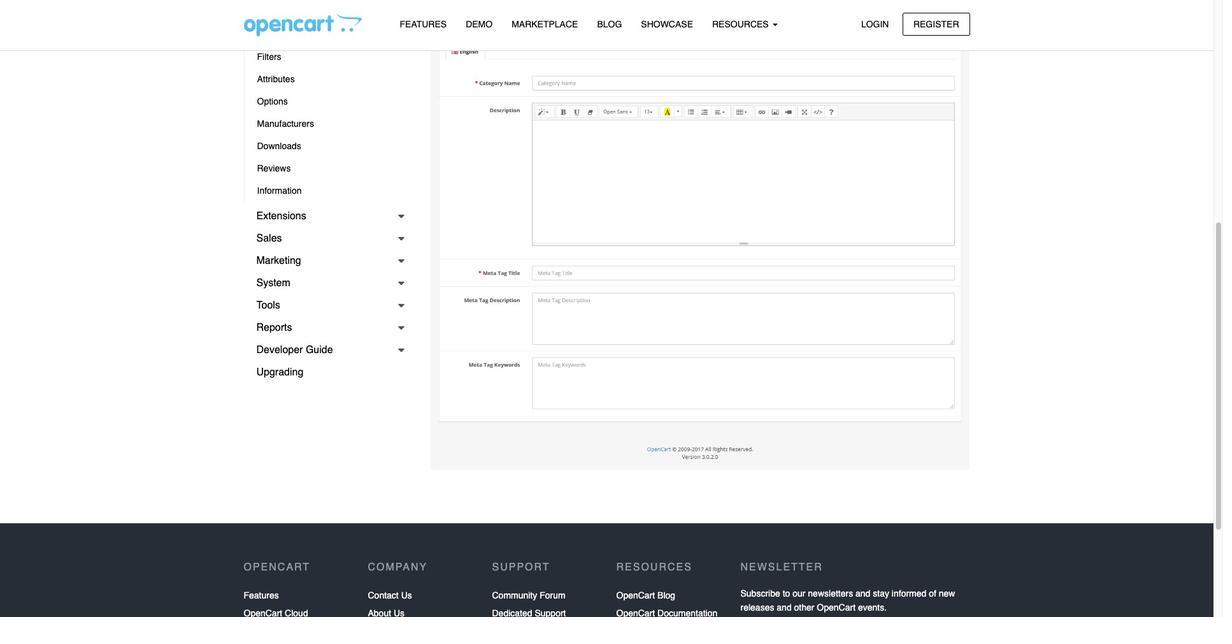 Task type: vqa. For each thing, say whether or not it's contained in the screenshot.
Build
no



Task type: describe. For each thing, give the bounding box(es) containing it.
extensions link
[[244, 205, 411, 228]]

tools
[[257, 300, 280, 311]]

manufacturers link
[[244, 113, 411, 135]]

community forum link
[[492, 586, 566, 604]]

of
[[929, 588, 937, 598]]

register link
[[903, 12, 970, 36]]

manufacturers
[[257, 119, 314, 129]]

attributes
[[257, 74, 295, 84]]

contact
[[368, 590, 399, 600]]

0 vertical spatial features link
[[390, 13, 456, 36]]

informed
[[892, 588, 927, 598]]

marketing
[[257, 255, 301, 266]]

showcase link
[[632, 13, 703, 36]]

demo link
[[456, 13, 502, 36]]

events.
[[859, 602, 887, 613]]

releases
[[741, 602, 775, 613]]

contact us
[[368, 590, 412, 600]]

register
[[914, 19, 960, 29]]

extensions
[[257, 210, 306, 222]]

community forum
[[492, 590, 566, 600]]

subscribe to our newsletters and stay informed of new releases and other opencart events.
[[741, 588, 956, 613]]

developer guide link
[[244, 339, 411, 361]]

forum
[[540, 590, 566, 600]]

demo
[[466, 19, 493, 29]]

other
[[795, 602, 815, 613]]

newsletter
[[741, 561, 823, 573]]

reports link
[[244, 317, 411, 339]]

newsletters
[[808, 588, 854, 598]]

stay
[[873, 588, 890, 598]]

company
[[368, 561, 428, 573]]

blog link
[[588, 13, 632, 36]]

reviews
[[257, 163, 291, 173]]

features for the bottommost features link
[[244, 590, 279, 600]]

resources link
[[703, 13, 788, 36]]

us
[[401, 590, 412, 600]]

contact us link
[[368, 586, 412, 604]]

reviews link
[[244, 157, 411, 180]]

opencart for opencart
[[244, 561, 310, 573]]

opencart blog
[[617, 590, 676, 600]]

opencart - open source shopping cart solution image
[[244, 13, 362, 36]]

downloads
[[257, 141, 301, 151]]

blog inside the blog link
[[598, 19, 622, 29]]



Task type: locate. For each thing, give the bounding box(es) containing it.
1 horizontal spatial resources
[[713, 19, 772, 29]]

1 vertical spatial features link
[[244, 586, 279, 604]]

1 vertical spatial and
[[777, 602, 792, 613]]

0 vertical spatial resources
[[713, 19, 772, 29]]

marketplace link
[[502, 13, 588, 36]]

1 horizontal spatial features link
[[390, 13, 456, 36]]

0 vertical spatial and
[[856, 588, 871, 598]]

1 vertical spatial features
[[244, 590, 279, 600]]

blog
[[598, 19, 622, 29], [658, 590, 676, 600]]

products
[[257, 7, 292, 17]]

0 horizontal spatial opencart
[[244, 561, 310, 573]]

showcase
[[641, 19, 693, 29]]

opencart inside opencart blog link
[[617, 590, 655, 600]]

marketing link
[[244, 250, 411, 272]]

attributes link
[[244, 68, 411, 91]]

downloads link
[[244, 135, 411, 157]]

2 vertical spatial opencart
[[817, 602, 856, 613]]

developer
[[257, 344, 303, 356]]

options link
[[244, 91, 411, 113]]

1 vertical spatial opencart
[[617, 590, 655, 600]]

features for features link to the top
[[400, 19, 447, 29]]

resources
[[713, 19, 772, 29], [617, 561, 693, 573]]

support
[[492, 561, 550, 573]]

2 horizontal spatial opencart
[[817, 602, 856, 613]]

0 horizontal spatial features link
[[244, 586, 279, 604]]

opencart for opencart blog
[[617, 590, 655, 600]]

filters link
[[244, 46, 411, 68]]

guide
[[306, 344, 333, 356]]

opencart inside subscribe to our newsletters and stay informed of new releases and other opencart events.
[[817, 602, 856, 613]]

tools link
[[244, 294, 411, 317]]

login link
[[851, 12, 900, 36]]

1 vertical spatial blog
[[658, 590, 676, 600]]

and
[[856, 588, 871, 598], [777, 602, 792, 613]]

and up events.
[[856, 588, 871, 598]]

information link
[[244, 180, 411, 202]]

1 horizontal spatial features
[[400, 19, 447, 29]]

1 vertical spatial resources
[[617, 561, 693, 573]]

filters
[[257, 52, 281, 62]]

reports
[[257, 322, 292, 333]]

upgrading link
[[244, 361, 411, 384]]

category - general tag image
[[430, 0, 970, 471]]

options
[[257, 96, 288, 106]]

system
[[257, 277, 291, 289]]

opencart blog link
[[617, 586, 676, 604]]

and down to
[[777, 602, 792, 613]]

new
[[939, 588, 956, 598]]

1 horizontal spatial opencart
[[617, 590, 655, 600]]

developer guide
[[257, 344, 333, 356]]

0 horizontal spatial blog
[[598, 19, 622, 29]]

opencart
[[244, 561, 310, 573], [617, 590, 655, 600], [817, 602, 856, 613]]

to
[[783, 588, 791, 598]]

0 vertical spatial features
[[400, 19, 447, 29]]

1 horizontal spatial and
[[856, 588, 871, 598]]

system link
[[244, 272, 411, 294]]

0 horizontal spatial features
[[244, 590, 279, 600]]

marketplace
[[512, 19, 578, 29]]

login
[[862, 19, 889, 29]]

1 horizontal spatial blog
[[658, 590, 676, 600]]

profiles link
[[244, 24, 411, 46]]

products link
[[244, 1, 411, 24]]

community
[[492, 590, 538, 600]]

profiles
[[257, 29, 287, 40]]

0 horizontal spatial and
[[777, 602, 792, 613]]

features
[[400, 19, 447, 29], [244, 590, 279, 600]]

information
[[257, 185, 302, 196]]

subscribe
[[741, 588, 781, 598]]

upgrading
[[257, 367, 304, 378]]

features link
[[390, 13, 456, 36], [244, 586, 279, 604]]

0 vertical spatial blog
[[598, 19, 622, 29]]

blog inside opencart blog link
[[658, 590, 676, 600]]

sales link
[[244, 228, 411, 250]]

0 vertical spatial opencart
[[244, 561, 310, 573]]

0 horizontal spatial resources
[[617, 561, 693, 573]]

our
[[793, 588, 806, 598]]

sales
[[257, 233, 282, 244]]



